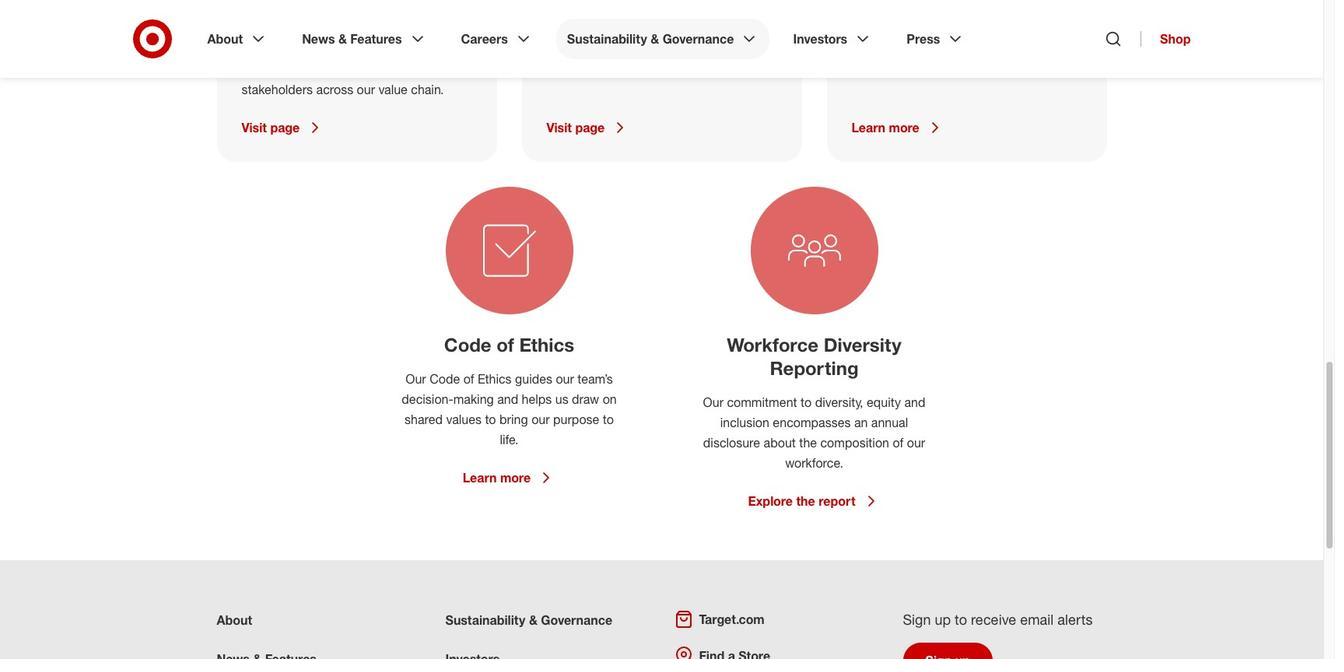 Task type: locate. For each thing, give the bounding box(es) containing it.
the
[[253, 41, 270, 57], [242, 61, 259, 77], [800, 435, 817, 451], [797, 493, 816, 509]]

0 horizontal spatial ethics
[[478, 371, 512, 387]]

shared
[[405, 412, 443, 427]]

page
[[270, 120, 300, 135], [576, 120, 605, 135]]

1 vertical spatial on
[[603, 391, 617, 407]]

1 vertical spatial learn more link
[[463, 468, 556, 487]]

our
[[406, 371, 426, 387], [703, 395, 724, 410]]

2 horizontal spatial sustainability
[[567, 31, 647, 47]]

our inside our commitment to diversity, equity and inclusion encompasses an annual disclosure about the composition of our workforce.
[[703, 395, 724, 410]]

the down –
[[242, 61, 259, 77]]

0 vertical spatial learn
[[852, 120, 886, 135]]

of inside we center our efforts and reporting on our sustainability & governance priorities – the issues that are most important to the long-term health of our business and stakeholders across our value chain.
[[358, 61, 369, 77]]

term
[[292, 61, 317, 77]]

sustainability & governance link
[[556, 19, 770, 59], [446, 612, 613, 628]]

and
[[363, 1, 384, 16], [447, 61, 468, 77], [497, 391, 518, 407], [905, 395, 926, 410]]

1 horizontal spatial on
[[603, 391, 617, 407]]

diversity,
[[815, 395, 864, 410]]

and right equity
[[905, 395, 926, 410]]

we center our efforts and reporting on our sustainability & governance priorities – the issues that are most important to the long-term health of our business and stakeholders across our value chain.
[[242, 1, 472, 97]]

that
[[312, 41, 334, 57]]

1 vertical spatial sustainability & governance
[[446, 612, 613, 628]]

our up inclusion
[[703, 395, 724, 410]]

on right draw
[[603, 391, 617, 407]]

ethics up making
[[478, 371, 512, 387]]

0 vertical spatial more
[[889, 120, 920, 135]]

alerts
[[1058, 611, 1093, 628]]

1 vertical spatial more
[[500, 470, 531, 486]]

1 horizontal spatial visit
[[547, 120, 572, 135]]

0 vertical spatial learn more link
[[852, 118, 1082, 137]]

code up decision-
[[430, 371, 460, 387]]

1 horizontal spatial visit page
[[547, 120, 605, 135]]

code
[[444, 333, 492, 356], [430, 371, 460, 387]]

our down helps
[[532, 412, 550, 427]]

the down encompasses at the bottom of page
[[800, 435, 817, 451]]

more
[[889, 120, 920, 135], [500, 470, 531, 486]]

0 horizontal spatial our
[[406, 371, 426, 387]]

value
[[379, 82, 408, 97]]

and inside our code of ethics guides our team's decision-making and helps us draw on shared values to bring our purpose to life.
[[497, 391, 518, 407]]

0 vertical spatial learn more
[[852, 120, 920, 135]]

long-
[[263, 61, 292, 77]]

1 horizontal spatial our
[[703, 395, 724, 410]]

learn for leftmost learn more link
[[463, 470, 497, 486]]

0 horizontal spatial governance
[[352, 21, 420, 36]]

our down "annual"
[[907, 435, 926, 451]]

0 horizontal spatial visit page
[[242, 120, 300, 135]]

1 vertical spatial about link
[[217, 612, 252, 628]]

1 page from the left
[[270, 120, 300, 135]]

1 horizontal spatial ethics
[[520, 333, 575, 356]]

explore the report link
[[748, 492, 881, 511]]

the left 'report' on the right of page
[[797, 493, 816, 509]]

are
[[337, 41, 355, 57]]

0 horizontal spatial learn
[[463, 470, 497, 486]]

features
[[351, 31, 402, 47]]

2 page from the left
[[576, 120, 605, 135]]

values
[[446, 412, 482, 427]]

investors
[[793, 31, 848, 47]]

1 vertical spatial our
[[703, 395, 724, 410]]

news & features
[[302, 31, 402, 47]]

our right center
[[302, 1, 320, 16]]

0 horizontal spatial visit
[[242, 120, 267, 135]]

about link
[[197, 19, 279, 59], [217, 612, 252, 628]]

0 horizontal spatial visit page link
[[242, 118, 472, 137]]

to down priorities
[[447, 41, 459, 57]]

1 horizontal spatial learn
[[852, 120, 886, 135]]

0 vertical spatial our
[[406, 371, 426, 387]]

annual
[[872, 415, 909, 430]]

disclosure
[[704, 435, 761, 451]]

us
[[556, 391, 569, 407]]

about
[[207, 31, 243, 47], [217, 612, 252, 628]]

learn more link
[[852, 118, 1082, 137], [463, 468, 556, 487]]

our up us
[[556, 371, 574, 387]]

about link for careers
[[197, 19, 279, 59]]

inclusion
[[721, 415, 770, 430]]

1 horizontal spatial learn more
[[852, 120, 920, 135]]

of up making
[[464, 371, 474, 387]]

about for careers
[[207, 31, 243, 47]]

reporting
[[387, 1, 438, 16]]

target.com link
[[674, 610, 765, 629]]

encompasses
[[773, 415, 851, 430]]

1 horizontal spatial sustainability
[[446, 612, 526, 628]]

equity
[[867, 395, 901, 410]]

1 horizontal spatial page
[[576, 120, 605, 135]]

1 horizontal spatial governance
[[541, 612, 613, 628]]

–
[[242, 41, 249, 57]]

explore
[[748, 493, 793, 509]]

0 vertical spatial about link
[[197, 19, 279, 59]]

0 vertical spatial sustainability & governance link
[[556, 19, 770, 59]]

1 vertical spatial learn
[[463, 470, 497, 486]]

0 horizontal spatial page
[[270, 120, 300, 135]]

ethics
[[520, 333, 575, 356], [478, 371, 512, 387]]

our up decision-
[[406, 371, 426, 387]]

press
[[907, 31, 941, 47]]

1 visit from the left
[[242, 120, 267, 135]]

of down most
[[358, 61, 369, 77]]

team's
[[578, 371, 613, 387]]

of inside our commitment to diversity, equity and inclusion encompasses an annual disclosure about the composition of our workforce.
[[893, 435, 904, 451]]

0 vertical spatial ethics
[[520, 333, 575, 356]]

and up features
[[363, 1, 384, 16]]

1 vertical spatial about
[[217, 612, 252, 628]]

to inside we center our efforts and reporting on our sustainability & governance priorities – the issues that are most important to the long-term health of our business and stakeholders across our value chain.
[[447, 41, 459, 57]]

ethics up guides
[[520, 333, 575, 356]]

0 horizontal spatial sustainability
[[263, 21, 338, 36]]

about for sustainability & governance
[[217, 612, 252, 628]]

1 horizontal spatial more
[[889, 120, 920, 135]]

report
[[819, 493, 856, 509]]

diversity
[[824, 333, 902, 356]]

draw
[[572, 391, 599, 407]]

center
[[263, 1, 298, 16]]

0 vertical spatial about
[[207, 31, 243, 47]]

learn
[[852, 120, 886, 135], [463, 470, 497, 486]]

0 vertical spatial on
[[442, 1, 456, 16]]

page for 1st visit page link from right
[[576, 120, 605, 135]]

1 vertical spatial ethics
[[478, 371, 512, 387]]

press link
[[896, 19, 976, 59]]

1 horizontal spatial learn more link
[[852, 118, 1082, 137]]

of down "annual"
[[893, 435, 904, 451]]

and right business
[[447, 61, 468, 77]]

1 vertical spatial learn more
[[463, 470, 531, 486]]

shop link
[[1141, 31, 1191, 47]]

0 horizontal spatial on
[[442, 1, 456, 16]]

sign up to receive email alerts
[[903, 611, 1093, 628]]

investors link
[[783, 19, 884, 59]]

our code of ethics guides our team's decision-making and helps us draw on shared values to bring our purpose to life.
[[402, 371, 617, 447]]

to
[[447, 41, 459, 57], [801, 395, 812, 410], [485, 412, 496, 427], [603, 412, 614, 427], [955, 611, 968, 628]]

our commitment to diversity, equity and inclusion encompasses an annual disclosure about the composition of our workforce.
[[703, 395, 926, 471]]

an
[[855, 415, 868, 430]]

0 vertical spatial sustainability & governance
[[567, 31, 734, 47]]

sustainability
[[263, 21, 338, 36], [567, 31, 647, 47], [446, 612, 526, 628]]

making
[[454, 391, 494, 407]]

visit page link
[[242, 118, 472, 137], [547, 118, 777, 137]]

sustainability for the topmost sustainability & governance link
[[567, 31, 647, 47]]

code up making
[[444, 333, 492, 356]]

1 vertical spatial sustainability & governance link
[[446, 612, 613, 628]]

decision-
[[402, 391, 454, 407]]

of
[[358, 61, 369, 77], [497, 333, 514, 356], [464, 371, 474, 387], [893, 435, 904, 451]]

governance inside we center our efforts and reporting on our sustainability & governance priorities – the issues that are most important to the long-term health of our business and stakeholders across our value chain.
[[352, 21, 420, 36]]

on up priorities
[[442, 1, 456, 16]]

code inside our code of ethics guides our team's decision-making and helps us draw on shared values to bring our purpose to life.
[[430, 371, 460, 387]]

health
[[321, 61, 355, 77]]

and up the bring
[[497, 391, 518, 407]]

our
[[302, 1, 320, 16], [242, 21, 260, 36], [373, 61, 391, 77], [357, 82, 375, 97], [556, 371, 574, 387], [532, 412, 550, 427], [907, 435, 926, 451]]

to up encompasses at the bottom of page
[[801, 395, 812, 410]]

1 horizontal spatial visit page link
[[547, 118, 777, 137]]

our inside our code of ethics guides our team's decision-making and helps us draw on shared values to bring our purpose to life.
[[406, 371, 426, 387]]

sustainability & governance
[[567, 31, 734, 47], [446, 612, 613, 628]]

visit page
[[242, 120, 300, 135], [547, 120, 605, 135]]

ethics inside our code of ethics guides our team's decision-making and helps us draw on shared values to bring our purpose to life.
[[478, 371, 512, 387]]

on
[[442, 1, 456, 16], [603, 391, 617, 407]]

1 vertical spatial code
[[430, 371, 460, 387]]

learn more
[[852, 120, 920, 135], [463, 470, 531, 486]]

sustainability inside we center our efforts and reporting on our sustainability & governance priorities – the issues that are most important to the long-term health of our business and stakeholders across our value chain.
[[263, 21, 338, 36]]

governance
[[352, 21, 420, 36], [663, 31, 734, 47], [541, 612, 613, 628]]

&
[[341, 21, 349, 36], [339, 31, 347, 47], [651, 31, 659, 47], [529, 612, 538, 628]]

visit
[[242, 120, 267, 135], [547, 120, 572, 135]]

our for code of ethics
[[406, 371, 426, 387]]

1 visit page from the left
[[242, 120, 300, 135]]



Task type: describe. For each thing, give the bounding box(es) containing it.
careers
[[461, 31, 508, 47]]

across
[[316, 82, 353, 97]]

of up our code of ethics guides our team's decision-making and helps us draw on shared values to bring our purpose to life.
[[497, 333, 514, 356]]

commitment
[[727, 395, 798, 410]]

issues
[[274, 41, 309, 57]]

efforts
[[323, 1, 359, 16]]

shop
[[1161, 31, 1191, 47]]

and inside our commitment to diversity, equity and inclusion encompasses an annual disclosure about the composition of our workforce.
[[905, 395, 926, 410]]

to right purpose on the left bottom of page
[[603, 412, 614, 427]]

composition
[[821, 435, 890, 451]]

0 vertical spatial code
[[444, 333, 492, 356]]

about link for sustainability & governance
[[217, 612, 252, 628]]

page for 1st visit page link from left
[[270, 120, 300, 135]]

news & features link
[[291, 19, 438, 59]]

stakeholders
[[242, 82, 313, 97]]

chain.
[[411, 82, 444, 97]]

priorities
[[423, 21, 472, 36]]

& inside we center our efforts and reporting on our sustainability & governance priorities – the issues that are most important to the long-term health of our business and stakeholders across our value chain.
[[341, 21, 349, 36]]

guides
[[515, 371, 553, 387]]

workforce.
[[785, 455, 844, 471]]

learn for the topmost learn more link
[[852, 120, 886, 135]]

2 visit from the left
[[547, 120, 572, 135]]

important
[[390, 41, 444, 57]]

our down most
[[373, 61, 391, 77]]

the inside our commitment to diversity, equity and inclusion encompasses an annual disclosure about the composition of our workforce.
[[800, 435, 817, 451]]

workforce diversity reporting
[[727, 333, 902, 380]]

on inside we center our efforts and reporting on our sustainability & governance priorities – the issues that are most important to the long-term health of our business and stakeholders across our value chain.
[[442, 1, 456, 16]]

sign
[[903, 611, 931, 628]]

0 horizontal spatial learn more
[[463, 470, 531, 486]]

receive
[[971, 611, 1017, 628]]

we
[[242, 1, 259, 16]]

our for workforce diversity reporting
[[703, 395, 724, 410]]

about
[[764, 435, 796, 451]]

on inside our code of ethics guides our team's decision-making and helps us draw on shared values to bring our purpose to life.
[[603, 391, 617, 407]]

bring
[[500, 412, 528, 427]]

life.
[[500, 432, 519, 447]]

our inside our commitment to diversity, equity and inclusion encompasses an annual disclosure about the composition of our workforce.
[[907, 435, 926, 451]]

our left value
[[357, 82, 375, 97]]

up
[[935, 611, 951, 628]]

0 horizontal spatial learn more link
[[463, 468, 556, 487]]

to left the bring
[[485, 412, 496, 427]]

2 visit page from the left
[[547, 120, 605, 135]]

email
[[1021, 611, 1054, 628]]

reporting
[[770, 356, 859, 380]]

of inside our code of ethics guides our team's decision-making and helps us draw on shared values to bring our purpose to life.
[[464, 371, 474, 387]]

explore the report
[[748, 493, 856, 509]]

careers link
[[450, 19, 544, 59]]

business
[[394, 61, 444, 77]]

2 visit page link from the left
[[547, 118, 777, 137]]

to right up
[[955, 611, 968, 628]]

2 horizontal spatial governance
[[663, 31, 734, 47]]

sustainability & governance for the topmost sustainability & governance link
[[567, 31, 734, 47]]

1 visit page link from the left
[[242, 118, 472, 137]]

target.com
[[699, 612, 765, 627]]

to inside our commitment to diversity, equity and inclusion encompasses an annual disclosure about the composition of our workforce.
[[801, 395, 812, 410]]

most
[[358, 41, 386, 57]]

purpose
[[553, 412, 600, 427]]

workforce
[[727, 333, 819, 356]]

the right –
[[253, 41, 270, 57]]

sustainability for bottommost sustainability & governance link
[[446, 612, 526, 628]]

code of ethics
[[444, 333, 575, 356]]

sustainability & governance for bottommost sustainability & governance link
[[446, 612, 613, 628]]

our down we
[[242, 21, 260, 36]]

0 horizontal spatial more
[[500, 470, 531, 486]]

helps
[[522, 391, 552, 407]]

news
[[302, 31, 335, 47]]



Task type: vqa. For each thing, say whether or not it's contained in the screenshot.
disclosure
yes



